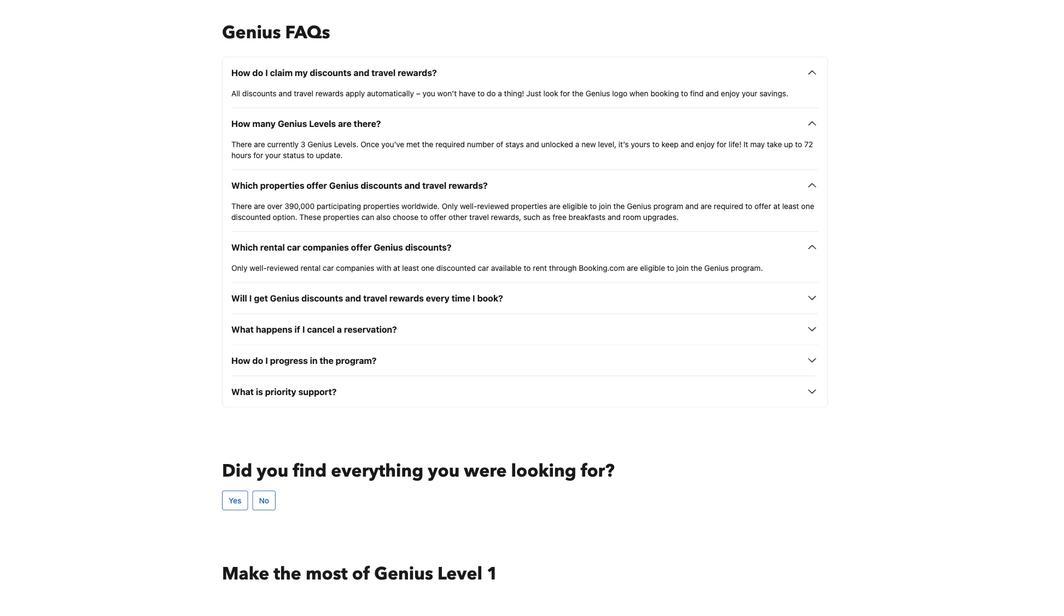 Task type: locate. For each thing, give the bounding box(es) containing it.
do left claim
[[253, 67, 263, 78]]

1 horizontal spatial enjoy
[[721, 89, 740, 98]]

over
[[267, 201, 283, 210]]

i left claim
[[265, 67, 268, 78]]

car down which rental car companies offer genius discounts?
[[323, 263, 334, 272]]

1 vertical spatial which
[[232, 242, 258, 252]]

program?
[[336, 355, 377, 366]]

1 horizontal spatial a
[[498, 89, 502, 98]]

rewards?
[[398, 67, 437, 78], [449, 180, 488, 190]]

0 vertical spatial how
[[232, 67, 251, 78]]

option.
[[273, 212, 298, 221]]

which for which properties offer genius discounts and travel rewards?
[[232, 180, 258, 190]]

0 horizontal spatial enjoy
[[696, 139, 715, 149]]

travel inside how do i claim my discounts and travel rewards? 'dropdown button'
[[372, 67, 396, 78]]

are up free at top right
[[550, 201, 561, 210]]

properties down participating
[[323, 212, 360, 221]]

your down currently
[[265, 150, 281, 159]]

1 vertical spatial what
[[232, 386, 254, 397]]

which inside dropdown button
[[232, 180, 258, 190]]

0 vertical spatial companies
[[303, 242, 349, 252]]

properties
[[260, 180, 305, 190], [363, 201, 400, 210], [511, 201, 548, 210], [323, 212, 360, 221]]

0 horizontal spatial find
[[293, 459, 327, 483]]

do
[[253, 67, 263, 78], [487, 89, 496, 98], [253, 355, 263, 366]]

0 vertical spatial discounted
[[232, 212, 271, 221]]

discounts up cancel
[[302, 293, 343, 303]]

discounted up time
[[437, 263, 476, 272]]

rewards left every
[[390, 293, 424, 303]]

rewards down how do i claim my discounts and travel rewards?
[[316, 89, 344, 98]]

0 vertical spatial rental
[[260, 242, 285, 252]]

your
[[742, 89, 758, 98], [265, 150, 281, 159]]

my
[[295, 67, 308, 78]]

0 vertical spatial enjoy
[[721, 89, 740, 98]]

to
[[478, 89, 485, 98], [681, 89, 689, 98], [653, 139, 660, 149], [796, 139, 803, 149], [307, 150, 314, 159], [590, 201, 597, 210], [746, 201, 753, 210], [421, 212, 428, 221], [524, 263, 531, 272], [668, 263, 675, 272]]

the right in
[[320, 355, 334, 366]]

0 vertical spatial there
[[232, 139, 252, 149]]

0 horizontal spatial one
[[421, 263, 435, 272]]

0 horizontal spatial your
[[265, 150, 281, 159]]

0 vertical spatial a
[[498, 89, 502, 98]]

0 vertical spatial reviewed
[[478, 201, 509, 210]]

do left progress
[[253, 355, 263, 366]]

1 horizontal spatial find
[[691, 89, 704, 98]]

1 vertical spatial enjoy
[[696, 139, 715, 149]]

are
[[338, 118, 352, 129], [254, 139, 265, 149], [254, 201, 265, 210], [550, 201, 561, 210], [701, 201, 712, 210], [627, 263, 638, 272]]

1 vertical spatial rewards?
[[449, 180, 488, 190]]

status
[[283, 150, 305, 159]]

only
[[442, 201, 458, 210], [232, 263, 248, 272]]

for?
[[581, 459, 615, 483]]

just
[[527, 89, 542, 98]]

yes button
[[222, 491, 248, 510]]

0 vertical spatial least
[[783, 201, 800, 210]]

rental
[[260, 242, 285, 252], [301, 263, 321, 272]]

met
[[407, 139, 420, 149]]

which properties offer genius discounts and travel rewards?
[[232, 180, 488, 190]]

1 horizontal spatial for
[[561, 89, 570, 98]]

discounted down over
[[232, 212, 271, 221]]

there
[[232, 139, 252, 149], [232, 201, 252, 210]]

discounts right the my
[[310, 67, 352, 78]]

companies
[[303, 242, 349, 252], [336, 263, 375, 272]]

2 vertical spatial how
[[232, 355, 251, 366]]

1 vertical spatial your
[[265, 150, 281, 159]]

one
[[802, 201, 815, 210], [421, 263, 435, 272]]

enjoy left savings.
[[721, 89, 740, 98]]

which inside dropdown button
[[232, 242, 258, 252]]

will i get genius discounts and travel rewards every time i book? button
[[232, 291, 819, 304]]

will
[[232, 293, 247, 303]]

1 there from the top
[[232, 139, 252, 149]]

1 horizontal spatial rewards?
[[449, 180, 488, 190]]

required inside there are currently 3 genius levels. once you've met the required number of stays and unlocked a new level, it's yours to keep and enjoy for life! it may take up to 72 hours for your status to update.
[[436, 139, 465, 149]]

i right the if in the bottom left of the page
[[303, 324, 305, 334]]

0 vertical spatial do
[[253, 67, 263, 78]]

1 vertical spatial find
[[293, 459, 327, 483]]

there for which
[[232, 201, 252, 210]]

are inside dropdown button
[[338, 118, 352, 129]]

what is priority support? button
[[232, 385, 819, 398]]

0 horizontal spatial rewards
[[316, 89, 344, 98]]

required inside there are over 390,000 participating properties worldwide. only well-reviewed properties are eligible to join the genius program and are required to offer at least one discounted option. these properties can also choose to offer other travel rewards, such as free breakfasts and room upgrades.
[[714, 201, 744, 210]]

1 vertical spatial required
[[714, 201, 744, 210]]

available
[[491, 263, 522, 272]]

1 vertical spatial there
[[232, 201, 252, 210]]

make
[[222, 562, 269, 586]]

of
[[497, 139, 504, 149], [352, 562, 370, 586]]

0 horizontal spatial discounted
[[232, 212, 271, 221]]

these
[[300, 212, 321, 221]]

car left available
[[478, 263, 489, 272]]

worldwide.
[[402, 201, 440, 210]]

get
[[254, 293, 268, 303]]

yours
[[631, 139, 651, 149]]

many
[[253, 118, 276, 129]]

the up room
[[614, 201, 625, 210]]

well- up get
[[250, 263, 267, 272]]

1 vertical spatial join
[[677, 263, 689, 272]]

were
[[464, 459, 507, 483]]

only up will in the left of the page
[[232, 263, 248, 272]]

you up no
[[257, 459, 289, 483]]

do inside how do i progress in the program? dropdown button
[[253, 355, 263, 366]]

travel up automatically
[[372, 67, 396, 78]]

0 vertical spatial eligible
[[563, 201, 588, 210]]

eligible
[[563, 201, 588, 210], [640, 263, 666, 272]]

well-
[[460, 201, 478, 210], [250, 263, 267, 272]]

reviewed up rewards,
[[478, 201, 509, 210]]

one inside there are over 390,000 participating properties worldwide. only well-reviewed properties are eligible to join the genius program and are required to offer at least one discounted option. these properties can also choose to offer other travel rewards, such as free breakfasts and room upgrades.
[[802, 201, 815, 210]]

are left over
[[254, 201, 265, 210]]

2 vertical spatial a
[[337, 324, 342, 334]]

what inside dropdown button
[[232, 386, 254, 397]]

rewards? up –
[[398, 67, 437, 78]]

make the most of genius level 1
[[222, 562, 498, 586]]

and up the reservation?
[[345, 293, 361, 303]]

such
[[524, 212, 541, 221]]

properties up over
[[260, 180, 305, 190]]

i right time
[[473, 293, 475, 303]]

rental inside dropdown button
[[260, 242, 285, 252]]

progress
[[270, 355, 308, 366]]

a right cancel
[[337, 324, 342, 334]]

1 horizontal spatial required
[[714, 201, 744, 210]]

a inside there are currently 3 genius levels. once you've met the required number of stays and unlocked a new level, it's yours to keep and enjoy for life! it may take up to 72 hours for your status to update.
[[576, 139, 580, 149]]

join inside there are over 390,000 participating properties worldwide. only well-reviewed properties are eligible to join the genius program and are required to offer at least one discounted option. these properties can also choose to offer other travel rewards, such as free breakfasts and room upgrades.
[[599, 201, 612, 210]]

1 vertical spatial at
[[394, 263, 400, 272]]

rent
[[533, 263, 547, 272]]

rewards? up 'other'
[[449, 180, 488, 190]]

and up apply
[[354, 67, 370, 78]]

discounted
[[232, 212, 271, 221], [437, 263, 476, 272]]

1 vertical spatial rewards
[[390, 293, 424, 303]]

1 what from the top
[[232, 324, 254, 334]]

0 horizontal spatial join
[[599, 201, 612, 210]]

0 horizontal spatial eligible
[[563, 201, 588, 210]]

0 vertical spatial one
[[802, 201, 815, 210]]

for
[[561, 89, 570, 98], [717, 139, 727, 149], [254, 150, 263, 159]]

do inside how do i claim my discounts and travel rewards? 'dropdown button'
[[253, 67, 263, 78]]

0 horizontal spatial least
[[402, 263, 419, 272]]

your left savings.
[[742, 89, 758, 98]]

0 horizontal spatial a
[[337, 324, 342, 334]]

what for what is priority support?
[[232, 386, 254, 397]]

rental down option. in the top of the page
[[260, 242, 285, 252]]

0 vertical spatial join
[[599, 201, 612, 210]]

you right –
[[423, 89, 436, 98]]

well- up 'other'
[[460, 201, 478, 210]]

do left thing!
[[487, 89, 496, 98]]

as
[[543, 212, 551, 221]]

join
[[599, 201, 612, 210], [677, 263, 689, 272]]

of inside there are currently 3 genius levels. once you've met the required number of stays and unlocked a new level, it's yours to keep and enjoy for life! it may take up to 72 hours for your status to update.
[[497, 139, 504, 149]]

0 vertical spatial required
[[436, 139, 465, 149]]

can
[[362, 212, 374, 221]]

a left new
[[576, 139, 580, 149]]

up
[[785, 139, 794, 149]]

how left progress
[[232, 355, 251, 366]]

1 horizontal spatial at
[[774, 201, 781, 210]]

you
[[423, 89, 436, 98], [257, 459, 289, 483], [428, 459, 460, 483]]

discounts inside 'dropdown button'
[[310, 67, 352, 78]]

0 vertical spatial of
[[497, 139, 504, 149]]

will i get genius discounts and travel rewards every time i book?
[[232, 293, 503, 303]]

0 vertical spatial for
[[561, 89, 570, 98]]

0 horizontal spatial only
[[232, 263, 248, 272]]

2 horizontal spatial a
[[576, 139, 580, 149]]

1 which from the top
[[232, 180, 258, 190]]

0 horizontal spatial car
[[287, 242, 301, 252]]

1 vertical spatial well-
[[250, 263, 267, 272]]

look
[[544, 89, 559, 98]]

stays
[[506, 139, 524, 149]]

time
[[452, 293, 471, 303]]

which down hours
[[232, 180, 258, 190]]

eligible right booking.com
[[640, 263, 666, 272]]

are inside there are currently 3 genius levels. once you've met the required number of stays and unlocked a new level, it's yours to keep and enjoy for life! it may take up to 72 hours for your status to update.
[[254, 139, 265, 149]]

what inside dropdown button
[[232, 324, 254, 334]]

1 horizontal spatial one
[[802, 201, 815, 210]]

of left stays
[[497, 139, 504, 149]]

your inside there are currently 3 genius levels. once you've met the required number of stays and unlocked a new level, it's yours to keep and enjoy for life! it may take up to 72 hours for your status to update.
[[265, 150, 281, 159]]

0 horizontal spatial at
[[394, 263, 400, 272]]

and right booking
[[706, 89, 719, 98]]

companies down which rental car companies offer genius discounts?
[[336, 263, 375, 272]]

0 vertical spatial your
[[742, 89, 758, 98]]

well- inside there are over 390,000 participating properties worldwide. only well-reviewed properties are eligible to join the genius program and are required to offer at least one discounted option. these properties can also choose to offer other travel rewards, such as free breakfasts and room upgrades.
[[460, 201, 478, 210]]

the inside there are currently 3 genius levels. once you've met the required number of stays and unlocked a new level, it's yours to keep and enjoy for life! it may take up to 72 hours for your status to update.
[[422, 139, 434, 149]]

discounts
[[310, 67, 352, 78], [242, 89, 277, 98], [361, 180, 403, 190], [302, 293, 343, 303]]

0 vertical spatial rewards
[[316, 89, 344, 98]]

2 which from the top
[[232, 242, 258, 252]]

priority
[[265, 386, 296, 397]]

for right hours
[[254, 150, 263, 159]]

no
[[259, 496, 269, 505]]

what
[[232, 324, 254, 334], [232, 386, 254, 397]]

2 how from the top
[[232, 118, 251, 129]]

how inside 'dropdown button'
[[232, 67, 251, 78]]

1 vertical spatial of
[[352, 562, 370, 586]]

1 vertical spatial eligible
[[640, 263, 666, 272]]

participating
[[317, 201, 361, 210]]

–
[[416, 89, 421, 98]]

there up hours
[[232, 139, 252, 149]]

book?
[[478, 293, 503, 303]]

there inside there are currently 3 genius levels. once you've met the required number of stays and unlocked a new level, it's yours to keep and enjoy for life! it may take up to 72 hours for your status to update.
[[232, 139, 252, 149]]

room
[[623, 212, 642, 221]]

enjoy inside there are currently 3 genius levels. once you've met the required number of stays and unlocked a new level, it's yours to keep and enjoy for life! it may take up to 72 hours for your status to update.
[[696, 139, 715, 149]]

what left is
[[232, 386, 254, 397]]

1 horizontal spatial of
[[497, 139, 504, 149]]

which up will in the left of the page
[[232, 242, 258, 252]]

0 vertical spatial which
[[232, 180, 258, 190]]

enjoy left life!
[[696, 139, 715, 149]]

rewards,
[[491, 212, 522, 221]]

1 horizontal spatial well-
[[460, 201, 478, 210]]

and right stays
[[526, 139, 539, 149]]

there for how
[[232, 139, 252, 149]]

1 vertical spatial rental
[[301, 263, 321, 272]]

a
[[498, 89, 502, 98], [576, 139, 580, 149], [337, 324, 342, 334]]

rewards inside dropdown button
[[390, 293, 424, 303]]

are down many
[[254, 139, 265, 149]]

which
[[232, 180, 258, 190], [232, 242, 258, 252]]

1 how from the top
[[232, 67, 251, 78]]

0 vertical spatial rewards?
[[398, 67, 437, 78]]

0 vertical spatial well-
[[460, 201, 478, 210]]

0 vertical spatial what
[[232, 324, 254, 334]]

least
[[783, 201, 800, 210], [402, 263, 419, 272]]

1 horizontal spatial reviewed
[[478, 201, 509, 210]]

how do i progress in the program?
[[232, 355, 377, 366]]

0 horizontal spatial of
[[352, 562, 370, 586]]

there left over
[[232, 201, 252, 210]]

reviewed up get
[[267, 263, 299, 272]]

how many genius levels are there?
[[232, 118, 381, 129]]

0 horizontal spatial rental
[[260, 242, 285, 252]]

a left thing!
[[498, 89, 502, 98]]

0 horizontal spatial rewards?
[[398, 67, 437, 78]]

travel
[[372, 67, 396, 78], [294, 89, 314, 98], [423, 180, 447, 190], [470, 212, 489, 221], [363, 293, 388, 303]]

companies down these at top left
[[303, 242, 349, 252]]

i inside 'dropdown button'
[[265, 67, 268, 78]]

how do i progress in the program? button
[[232, 354, 819, 367]]

and inside 'dropdown button'
[[354, 67, 370, 78]]

are right booking.com
[[627, 263, 638, 272]]

1 horizontal spatial only
[[442, 201, 458, 210]]

if
[[295, 324, 300, 334]]

are up levels.
[[338, 118, 352, 129]]

1 vertical spatial how
[[232, 118, 251, 129]]

0 horizontal spatial required
[[436, 139, 465, 149]]

72
[[805, 139, 814, 149]]

what down will in the left of the page
[[232, 324, 254, 334]]

2 there from the top
[[232, 201, 252, 210]]

travel up worldwide.
[[423, 180, 447, 190]]

0 horizontal spatial for
[[254, 150, 263, 159]]

how up all on the left of the page
[[232, 67, 251, 78]]

3 how from the top
[[232, 355, 251, 366]]

rewards
[[316, 89, 344, 98], [390, 293, 424, 303]]

2 what from the top
[[232, 386, 254, 397]]

2 horizontal spatial for
[[717, 139, 727, 149]]

travel right 'other'
[[470, 212, 489, 221]]

rental down which rental car companies offer genius discounts?
[[301, 263, 321, 272]]

how left many
[[232, 118, 251, 129]]

0 horizontal spatial reviewed
[[267, 263, 299, 272]]

of right most
[[352, 562, 370, 586]]

1 horizontal spatial least
[[783, 201, 800, 210]]

the right met
[[422, 139, 434, 149]]

unlocked
[[542, 139, 574, 149]]

eligible up breakfasts
[[563, 201, 588, 210]]

car down option. in the top of the page
[[287, 242, 301, 252]]

1 horizontal spatial discounted
[[437, 263, 476, 272]]

the inside dropdown button
[[320, 355, 334, 366]]

1 horizontal spatial join
[[677, 263, 689, 272]]

only up 'other'
[[442, 201, 458, 210]]

for right look
[[561, 89, 570, 98]]

reviewed
[[478, 201, 509, 210], [267, 263, 299, 272]]

there are over 390,000 participating properties worldwide. only well-reviewed properties are eligible to join the genius program and are required to offer at least one discounted option. these properties can also choose to offer other travel rewards, such as free breakfasts and room upgrades.
[[232, 201, 815, 221]]

a inside dropdown button
[[337, 324, 342, 334]]

offer inside dropdown button
[[307, 180, 327, 190]]

life!
[[729, 139, 742, 149]]

there inside there are over 390,000 participating properties worldwide. only well-reviewed properties are eligible to join the genius program and are required to offer at least one discounted option. these properties can also choose to offer other travel rewards, such as free breakfasts and room upgrades.
[[232, 201, 252, 210]]

0 vertical spatial only
[[442, 201, 458, 210]]

1 horizontal spatial rewards
[[390, 293, 424, 303]]

0 vertical spatial at
[[774, 201, 781, 210]]

enjoy
[[721, 89, 740, 98], [696, 139, 715, 149]]

how for how do i progress in the program?
[[232, 355, 251, 366]]

travel down with
[[363, 293, 388, 303]]

genius inside there are over 390,000 participating properties worldwide. only well-reviewed properties are eligible to join the genius program and are required to offer at least one discounted option. these properties can also choose to offer other travel rewards, such as free breakfasts and room upgrades.
[[627, 201, 652, 210]]

and right program on the right of the page
[[686, 201, 699, 210]]

travel inside there are over 390,000 participating properties worldwide. only well-reviewed properties are eligible to join the genius program and are required to offer at least one discounted option. these properties can also choose to offer other travel rewards, such as free breakfasts and room upgrades.
[[470, 212, 489, 221]]

discounts right all on the left of the page
[[242, 89, 277, 98]]

for left life!
[[717, 139, 727, 149]]

which for which rental car companies offer genius discounts?
[[232, 242, 258, 252]]

2 vertical spatial do
[[253, 355, 263, 366]]

1 vertical spatial a
[[576, 139, 580, 149]]



Task type: describe. For each thing, give the bounding box(es) containing it.
won't
[[438, 89, 457, 98]]

travel down the my
[[294, 89, 314, 98]]

through
[[549, 263, 577, 272]]

booking
[[651, 89, 679, 98]]

0 vertical spatial find
[[691, 89, 704, 98]]

what is priority support?
[[232, 386, 337, 397]]

everything
[[331, 459, 424, 483]]

and up worldwide.
[[405, 180, 421, 190]]

and left room
[[608, 212, 621, 221]]

did you find everything you were looking for?
[[222, 459, 615, 483]]

1 horizontal spatial rental
[[301, 263, 321, 272]]

new
[[582, 139, 596, 149]]

travel inside will i get genius discounts and travel rewards every time i book? dropdown button
[[363, 293, 388, 303]]

currently
[[267, 139, 299, 149]]

is
[[256, 386, 263, 397]]

travel inside the which properties offer genius discounts and travel rewards? dropdown button
[[423, 180, 447, 190]]

most
[[306, 562, 348, 586]]

also
[[377, 212, 391, 221]]

support?
[[299, 386, 337, 397]]

every
[[426, 293, 450, 303]]

it
[[744, 139, 749, 149]]

1
[[487, 562, 498, 586]]

0 horizontal spatial well-
[[250, 263, 267, 272]]

3
[[301, 139, 306, 149]]

what happens if i cancel a reservation?
[[232, 324, 397, 334]]

genius inside there are currently 3 genius levels. once you've met the required number of stays and unlocked a new level, it's yours to keep and enjoy for life! it may take up to 72 hours for your status to update.
[[308, 139, 332, 149]]

how do i claim my discounts and travel rewards? button
[[232, 66, 819, 79]]

1 vertical spatial one
[[421, 263, 435, 272]]

the inside there are over 390,000 participating properties worldwide. only well-reviewed properties are eligible to join the genius program and are required to offer at least one discounted option. these properties can also choose to offer other travel rewards, such as free breakfasts and room upgrades.
[[614, 201, 625, 210]]

logo
[[613, 89, 628, 98]]

hours
[[232, 150, 251, 159]]

1 vertical spatial only
[[232, 263, 248, 272]]

take
[[767, 139, 783, 149]]

reviewed inside there are over 390,000 participating properties worldwide. only well-reviewed properties are eligible to join the genius program and are required to offer at least one discounted option. these properties can also choose to offer other travel rewards, such as free breakfasts and room upgrades.
[[478, 201, 509, 210]]

i inside dropdown button
[[303, 324, 305, 334]]

1 vertical spatial for
[[717, 139, 727, 149]]

level
[[438, 562, 483, 586]]

yes
[[229, 496, 242, 505]]

other
[[449, 212, 468, 221]]

1 horizontal spatial eligible
[[640, 263, 666, 272]]

are right program on the right of the page
[[701, 201, 712, 210]]

apply
[[346, 89, 365, 98]]

and right keep
[[681, 139, 694, 149]]

properties up also
[[363, 201, 400, 210]]

thing!
[[504, 89, 525, 98]]

genius inside dropdown button
[[374, 242, 403, 252]]

1 vertical spatial companies
[[336, 263, 375, 272]]

discounted inside there are over 390,000 participating properties worldwide. only well-reviewed properties are eligible to join the genius program and are required to offer at least one discounted option. these properties can also choose to offer other travel rewards, such as free breakfasts and room upgrades.
[[232, 212, 271, 221]]

which rental car companies offer genius discounts?
[[232, 242, 452, 252]]

i left progress
[[265, 355, 268, 366]]

in
[[310, 355, 318, 366]]

savings.
[[760, 89, 789, 98]]

you've
[[382, 139, 405, 149]]

number
[[467, 139, 494, 149]]

all discounts and travel rewards apply automatically – you won't have to do a thing! just look for the genius logo when booking to find and enjoy your savings.
[[232, 89, 789, 98]]

keep
[[662, 139, 679, 149]]

once
[[361, 139, 380, 149]]

the left most
[[274, 562, 302, 586]]

there are currently 3 genius levels. once you've met the required number of stays and unlocked a new level, it's yours to keep and enjoy for life! it may take up to 72 hours for your status to update.
[[232, 139, 814, 159]]

eligible inside there are over 390,000 participating properties worldwide. only well-reviewed properties are eligible to join the genius program and are required to offer at least one discounted option. these properties can also choose to offer other travel rewards, such as free breakfasts and room upgrades.
[[563, 201, 588, 210]]

what for what happens if i cancel a reservation?
[[232, 324, 254, 334]]

it's
[[619, 139, 629, 149]]

with
[[377, 263, 391, 272]]

the right look
[[573, 89, 584, 98]]

faqs
[[285, 20, 330, 44]]

claim
[[270, 67, 293, 78]]

car inside dropdown button
[[287, 242, 301, 252]]

how for how many genius levels are there?
[[232, 118, 251, 129]]

looking
[[511, 459, 577, 483]]

1 vertical spatial reviewed
[[267, 263, 299, 272]]

and down claim
[[279, 89, 292, 98]]

cancel
[[307, 324, 335, 334]]

what happens if i cancel a reservation? button
[[232, 323, 819, 336]]

companies inside dropdown button
[[303, 242, 349, 252]]

least inside there are over 390,000 participating properties worldwide. only well-reviewed properties are eligible to join the genius program and are required to offer at least one discounted option. these properties can also choose to offer other travel rewards, such as free breakfasts and room upgrades.
[[783, 201, 800, 210]]

have
[[459, 89, 476, 98]]

program.
[[731, 263, 763, 272]]

i left get
[[249, 293, 252, 303]]

no button
[[253, 491, 276, 510]]

1 horizontal spatial your
[[742, 89, 758, 98]]

do for how do i claim my discounts and travel rewards?
[[253, 67, 263, 78]]

do for how do i progress in the program?
[[253, 355, 263, 366]]

at inside there are over 390,000 participating properties worldwide. only well-reviewed properties are eligible to join the genius program and are required to offer at least one discounted option. these properties can also choose to offer other travel rewards, such as free breakfasts and room upgrades.
[[774, 201, 781, 210]]

properties inside dropdown button
[[260, 180, 305, 190]]

properties up such
[[511, 201, 548, 210]]

update.
[[316, 150, 343, 159]]

choose
[[393, 212, 419, 221]]

did
[[222, 459, 252, 483]]

390,000
[[285, 201, 315, 210]]

2 horizontal spatial car
[[478, 263, 489, 272]]

levels.
[[334, 139, 359, 149]]

the left program.
[[691, 263, 703, 272]]

how for how do i claim my discounts and travel rewards?
[[232, 67, 251, 78]]

happens
[[256, 324, 293, 334]]

which rental car companies offer genius discounts? button
[[232, 240, 819, 254]]

1 vertical spatial discounted
[[437, 263, 476, 272]]

rewards? inside dropdown button
[[449, 180, 488, 190]]

1 horizontal spatial car
[[323, 263, 334, 272]]

may
[[751, 139, 765, 149]]

upgrades.
[[644, 212, 679, 221]]

how do i claim my discounts and travel rewards?
[[232, 67, 437, 78]]

program
[[654, 201, 684, 210]]

2 vertical spatial for
[[254, 150, 263, 159]]

only inside there are over 390,000 participating properties worldwide. only well-reviewed properties are eligible to join the genius program and are required to offer at least one discounted option. these properties can also choose to offer other travel rewards, such as free breakfasts and room upgrades.
[[442, 201, 458, 210]]

genius faqs
[[222, 20, 330, 44]]

when
[[630, 89, 649, 98]]

1 vertical spatial do
[[487, 89, 496, 98]]

1 vertical spatial least
[[402, 263, 419, 272]]

you left were
[[428, 459, 460, 483]]

booking.com
[[579, 263, 625, 272]]

rewards? inside 'dropdown button'
[[398, 67, 437, 78]]

automatically
[[367, 89, 414, 98]]

discounts up also
[[361, 180, 403, 190]]

only well-reviewed rental car companies with at least one discounted car available to rent through booking.com are eligible to join the genius program.
[[232, 263, 763, 272]]

offer inside dropdown button
[[351, 242, 372, 252]]



Task type: vqa. For each thing, say whether or not it's contained in the screenshot.
"–"
yes



